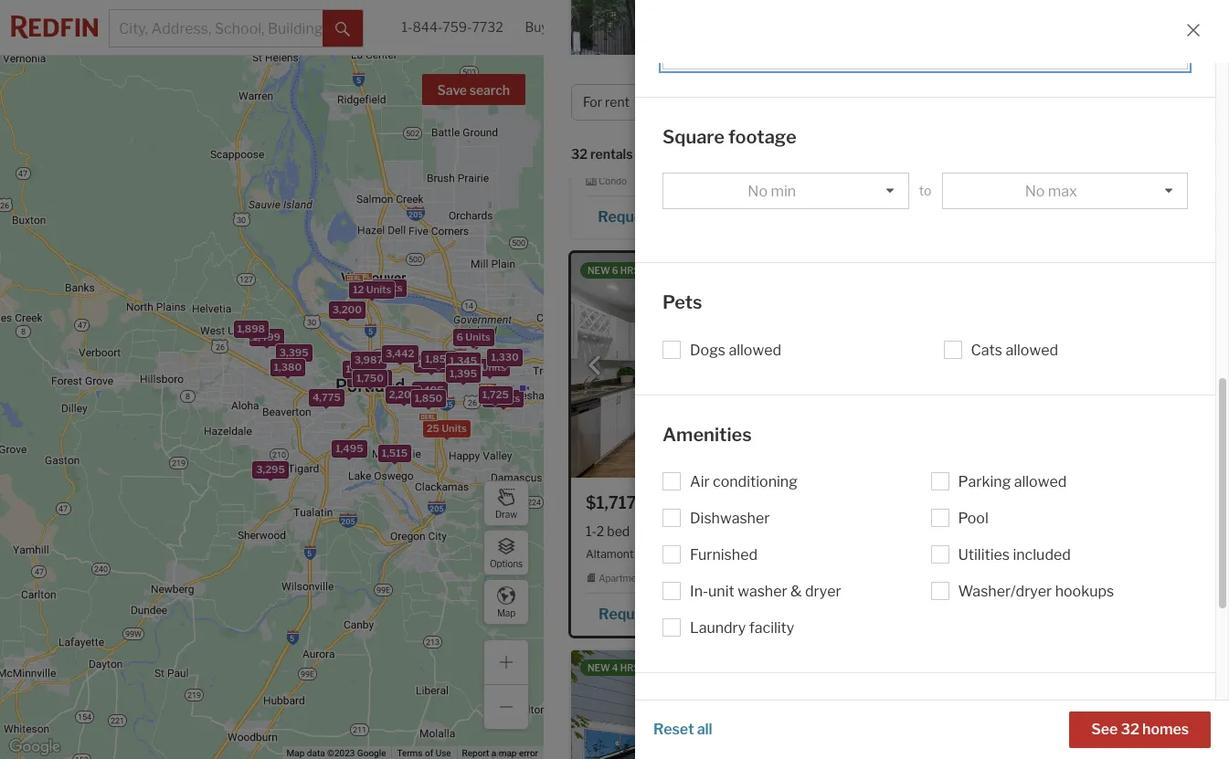 Task type: vqa. For each thing, say whether or not it's contained in the screenshot.
the 668K
no



Task type: describe. For each thing, give the bounding box(es) containing it.
air conditioning
[[690, 474, 798, 491]]

see 32 homes button
[[1070, 712, 1212, 749]]

report for report ad
[[1144, 721, 1171, 731]]

/mo for $1,495
[[642, 96, 673, 116]]

7472
[[814, 209, 851, 226]]

(971) 377-5056
[[740, 606, 850, 624]]

laundry facility
[[690, 620, 795, 637]]

1 favorite button image from the left
[[839, 96, 862, 119]]

map
[[499, 749, 517, 759]]

dogs allowed
[[690, 342, 782, 359]]

3,200
[[332, 304, 362, 317]]

1,499
[[253, 331, 280, 344]]

max
[[1049, 182, 1078, 200]]

1 condo from the left
[[599, 175, 627, 186]]

20
[[362, 281, 375, 294]]

new for new 4 hrs ago
[[588, 663, 611, 674]]

32 inside button
[[1122, 721, 1140, 739]]

request for (971) 377-5056
[[599, 606, 657, 624]]

| 9701 se johnson creek blvd, happy valley, or 97086
[[655, 547, 935, 561]]

washer/dryer
[[959, 583, 1053, 601]]

&
[[791, 583, 802, 601]]

3,395
[[279, 346, 308, 359]]

square feet (low to high) button
[[685, 146, 850, 163]]

johnson
[[705, 547, 748, 561]]

1 horizontal spatial 1,695
[[450, 367, 478, 380]]

sort
[[656, 147, 682, 162]]

2 favorite button image from the left
[[1161, 96, 1185, 119]]

request a tour button for (503) 954-7472
[[586, 202, 719, 230]]

$1,330
[[909, 494, 965, 513]]

0 vertical spatial to
[[790, 147, 803, 162]]

submit search image
[[335, 22, 350, 36]]

google image
[[5, 736, 65, 760]]

summit
[[637, 547, 677, 561]]

cats allowed
[[972, 342, 1059, 359]]

pool
[[959, 510, 989, 528]]

2 favorite button checkbox from the left
[[1161, 96, 1185, 119]]

4,775
[[312, 392, 340, 405]]

no max
[[1026, 182, 1078, 200]]

hookups
[[1056, 583, 1115, 601]]

hrs for 4
[[621, 663, 640, 674]]

1 horizontal spatial or
[[880, 547, 897, 561]]

ne
[[939, 547, 954, 561]]

rentals
[[591, 147, 633, 162]]

save search button
[[422, 74, 526, 105]]

7732
[[472, 20, 503, 35]]

2 for bed
[[597, 524, 605, 540]]

3 units
[[472, 361, 506, 374]]

1 vertical spatial ft
[[782, 524, 792, 540]]

700
[[674, 127, 699, 142]]

3,442
[[385, 348, 414, 361]]

(503) 954-7472 link
[[719, 200, 862, 232]]

0 horizontal spatial other
[[663, 702, 714, 724]]

search
[[470, 82, 510, 98]]

1 horizontal spatial 1 bath
[[959, 524, 995, 540]]

759-
[[443, 20, 472, 35]]

1 horizontal spatial 6
[[486, 392, 493, 405]]

all
[[697, 721, 713, 739]]

1,400
[[462, 332, 490, 345]]

a left the map
[[492, 749, 497, 759]]

25 units
[[426, 422, 467, 435]]

2 condo from the left
[[922, 175, 950, 186]]

photo of 8516 ne hassalo st, portland, or 97220 image
[[572, 651, 877, 760]]

happy
[[811, 547, 844, 561]]

all filters • 3
[[1041, 95, 1114, 110]]

use
[[436, 749, 451, 759]]

report for report a map error
[[462, 749, 489, 759]]

sw
[[614, 150, 633, 163]]

ago for new 6 hrs ago
[[642, 265, 662, 276]]

3 inside button
[[1106, 95, 1114, 110]]

match
[[689, 573, 716, 584]]

request a tour for (971) 377-5056
[[599, 606, 700, 624]]

allowed for cats allowed
[[1006, 342, 1059, 359]]

ave,
[[986, 547, 1008, 561]]

units
[[666, 573, 687, 584]]

square footage
[[663, 126, 797, 148]]

:
[[682, 147, 685, 162]]

©2023
[[327, 749, 355, 759]]

map for map data ©2023 google
[[287, 749, 305, 759]]

(971)
[[740, 606, 774, 624]]

ad region
[[910, 736, 1184, 760]]

0 vertical spatial ft
[[719, 127, 728, 142]]

0 vertical spatial sq
[[702, 127, 716, 142]]

washer
[[738, 583, 788, 601]]

844-
[[413, 20, 443, 35]]

units right '11'
[[363, 373, 388, 385]]

units down 1,395
[[441, 422, 467, 435]]

beds / baths button
[[877, 84, 1000, 121]]

square down 700 sq ft
[[688, 147, 732, 162]]

1 favorite button checkbox from the left
[[839, 96, 862, 119]]

11 units
[[351, 373, 388, 385]]

1-844-759-7732 link
[[402, 20, 503, 35]]

altamont
[[586, 547, 634, 561]]

hrs for 6
[[621, 265, 640, 276]]

photo of 1300 ne 181st ave, portland, or 97230 image
[[894, 254, 1200, 478]]

0 vertical spatial 32
[[572, 147, 588, 162]]

(low
[[762, 147, 787, 162]]

se
[[689, 547, 703, 561]]

cats
[[972, 342, 1003, 359]]

included
[[1014, 547, 1072, 564]]

2 for bath
[[651, 524, 659, 540]]

report a map error link
[[462, 749, 539, 759]]

0 horizontal spatial 6
[[456, 331, 463, 343]]

bed
[[607, 524, 630, 540]]

12
[[353, 283, 364, 296]]

home type button
[[758, 84, 870, 121]]

allowed for parking allowed
[[1015, 474, 1067, 491]]

air
[[690, 474, 710, 491]]

photo of 9701 se johnson creek blvd, happy valley, or 97086 image
[[572, 254, 877, 478]]

apartments
[[658, 74, 775, 98]]

furnished
[[690, 547, 758, 564]]

tour for (503) 954-7472
[[670, 209, 699, 226]]

altamont summit
[[586, 547, 677, 561]]

for
[[779, 74, 807, 98]]

sort : square feet (low to high)
[[656, 147, 836, 162]]

1 vertical spatial 25
[[653, 573, 664, 584]]

0 horizontal spatial 1 bath
[[628, 127, 664, 142]]

1,650
[[728, 524, 763, 540]]

facility
[[749, 620, 795, 637]]

2 vertical spatial 1,495
[[335, 442, 363, 455]]

1- for 1-844-759-7732
[[402, 20, 413, 35]]

apartment
[[599, 573, 646, 584]]

3 inside map region
[[472, 361, 479, 374]]

no for no min
[[748, 182, 768, 200]]

parking
[[959, 474, 1012, 491]]

portland
[[572, 74, 654, 98]]

32 rentals
[[572, 147, 633, 162]]

$1,330 /mo
[[909, 494, 996, 513]]

700 sq ft
[[674, 127, 728, 142]]

parking allowed
[[959, 474, 1067, 491]]

request for (503) 954-7472
[[598, 209, 656, 226]]

units down 3 units in the top left of the page
[[495, 392, 520, 405]]

1- for 1-2 bath
[[640, 524, 651, 540]]

3 2 from the left
[[909, 524, 917, 540]]

st
[[663, 150, 673, 163]]



Task type: locate. For each thing, give the bounding box(es) containing it.
1 horizontal spatial $1,495 /mo
[[909, 96, 996, 116]]

allowed right parking
[[1015, 474, 1067, 491]]

0 vertical spatial 1,495
[[346, 363, 373, 375]]

2 horizontal spatial 2
[[909, 524, 917, 540]]

12 units
[[353, 283, 391, 296]]

request a tour for (503) 954-7472
[[598, 209, 699, 226]]

1,850 up 25 units
[[414, 392, 442, 405]]

a down max
[[1054, 207, 1062, 224]]

for rent
[[583, 95, 630, 110]]

portland, down square footage
[[701, 150, 747, 163]]

1 vertical spatial 1,495
[[416, 384, 444, 397]]

97086
[[899, 547, 935, 561]]

no left max
[[1026, 182, 1046, 200]]

6
[[613, 265, 619, 276], [456, 331, 463, 343], [486, 392, 493, 405]]

1 horizontal spatial 32
[[1122, 721, 1140, 739]]

0 vertical spatial 6 units
[[456, 331, 490, 343]]

units up 1,345
[[465, 331, 490, 343]]

1 vertical spatial portland,
[[1010, 547, 1056, 561]]

1 horizontal spatial 2
[[651, 524, 659, 540]]

1 bath up 181st
[[959, 524, 995, 540]]

3,295
[[256, 464, 285, 477]]

condo down beds / baths button
[[922, 175, 950, 186]]

1,850
[[425, 353, 453, 365], [414, 392, 442, 405]]

0 horizontal spatial favorite button image
[[839, 96, 862, 119]]

favorite button checkbox right type
[[839, 96, 862, 119]]

1 vertical spatial other
[[663, 702, 714, 724]]

a down st
[[659, 209, 667, 226]]

1 vertical spatial 1
[[959, 524, 965, 540]]

units right 20
[[377, 281, 402, 294]]

request a tour down no max
[[993, 207, 1094, 224]]

map button
[[484, 580, 529, 625]]

portland, right ave,
[[1010, 547, 1056, 561]]

/mo for $1,330
[[965, 494, 996, 513]]

request a tour button down main
[[586, 202, 719, 230]]

750-
[[699, 524, 728, 540]]

0 vertical spatial map
[[497, 608, 516, 619]]

1 horizontal spatial no
[[1026, 182, 1046, 200]]

units right 12 at the top of page
[[366, 283, 391, 296]]

1,550
[[273, 361, 301, 374]]

1 vertical spatial hrs
[[621, 663, 640, 674]]

1- up summit
[[640, 524, 651, 540]]

valley,
[[846, 547, 878, 561]]

32 left 'rentals'
[[572, 147, 588, 162]]

2 horizontal spatial 6
[[613, 265, 619, 276]]

0 horizontal spatial 2
[[597, 524, 605, 540]]

/mo right rent
[[642, 96, 673, 116]]

1 horizontal spatial portland,
[[1010, 547, 1056, 561]]

181st
[[956, 547, 984, 561]]

new for new 6 hrs ago
[[588, 265, 611, 276]]

$1,495
[[586, 96, 642, 116], [909, 96, 965, 116]]

apartment 25 units match
[[599, 573, 716, 584]]

ft up sort : square feet (low to high)
[[719, 127, 728, 142]]

0 horizontal spatial sq
[[702, 127, 716, 142]]

1300 ne 181st ave, portland, or 97230
[[909, 547, 1112, 561]]

report a map error
[[462, 749, 539, 759]]

portland apartments for rent
[[572, 74, 857, 98]]

6 units down 3 units in the top left of the page
[[486, 392, 520, 405]]

2 vertical spatial 6
[[486, 392, 493, 405]]

2 2 from the left
[[651, 524, 659, 540]]

1 horizontal spatial 25
[[653, 573, 664, 584]]

0 horizontal spatial map
[[287, 749, 305, 759]]

1 no from the left
[[748, 182, 768, 200]]

5056
[[811, 606, 850, 624]]

1 horizontal spatial condo
[[922, 175, 950, 186]]

rent
[[811, 74, 857, 98]]

request a tour
[[993, 207, 1094, 224], [598, 209, 699, 226], [599, 606, 700, 624]]

•
[[1099, 95, 1103, 110]]

0 horizontal spatial 1,695
[[417, 357, 445, 370]]

favorite button image right •
[[1161, 96, 1185, 119]]

request up new 6 hrs ago
[[598, 209, 656, 226]]

beds
[[919, 524, 949, 540]]

/mo up 1-2 bath on the right
[[650, 494, 681, 513]]

1 horizontal spatial 1-
[[586, 524, 597, 540]]

conditioning
[[713, 474, 798, 491]]

3 right •
[[1106, 95, 1114, 110]]

3
[[1106, 95, 1114, 110], [472, 361, 479, 374]]

tour down "#49,"
[[670, 209, 699, 226]]

1 vertical spatial 1 bath
[[959, 524, 995, 540]]

bath up utilities
[[967, 524, 995, 540]]

to down "/" at the top right of page
[[920, 183, 932, 198]]

0 vertical spatial 25
[[426, 422, 439, 435]]

1 horizontal spatial $1,495
[[909, 96, 965, 116]]

1- left 'bed'
[[586, 524, 597, 540]]

data
[[307, 749, 325, 759]]

favorite button checkbox right •
[[1161, 96, 1185, 119]]

0 vertical spatial 3
[[1106, 95, 1114, 110]]

0 vertical spatial hrs
[[621, 265, 640, 276]]

1,725
[[482, 389, 509, 402]]

or down the footage
[[750, 150, 766, 163]]

1,380
[[274, 361, 301, 374]]

2 new from the top
[[588, 663, 611, 674]]

750-1,650 sq ft
[[699, 524, 792, 540]]

1- for 1-2 bed
[[586, 524, 597, 540]]

home
[[769, 95, 806, 110]]

condo
[[599, 175, 627, 186], [922, 175, 950, 186]]

/
[[923, 95, 927, 110]]

0 vertical spatial report
[[1144, 721, 1171, 731]]

0 horizontal spatial condo
[[599, 175, 627, 186]]

0 horizontal spatial to
[[790, 147, 803, 162]]

map for map
[[497, 608, 516, 619]]

/mo down parking
[[965, 494, 996, 513]]

1 horizontal spatial other
[[911, 573, 936, 584]]

unit
[[709, 583, 735, 601]]

ago for new 4 hrs ago
[[642, 663, 662, 674]]

1 bath
[[628, 127, 664, 142], [959, 524, 995, 540]]

favorite button image right type
[[839, 96, 862, 119]]

1 vertical spatial ago
[[642, 663, 662, 674]]

1 horizontal spatial ft
[[782, 524, 792, 540]]

all
[[1041, 95, 1057, 110]]

error
[[519, 749, 539, 759]]

no left min
[[748, 182, 768, 200]]

save
[[438, 82, 467, 98]]

1,695 left 1,345
[[417, 357, 445, 370]]

1 up sw on the top of the page
[[628, 127, 634, 142]]

allowed right dogs
[[729, 342, 782, 359]]

google
[[357, 749, 386, 759]]

1 vertical spatial sq
[[765, 524, 780, 540]]

save search
[[438, 82, 510, 98]]

no for no max
[[1026, 182, 1046, 200]]

to
[[790, 147, 803, 162], [920, 183, 932, 198]]

0 vertical spatial new
[[588, 265, 611, 276]]

hrs
[[621, 265, 640, 276], [621, 663, 640, 674]]

1- left 759-
[[402, 20, 413, 35]]

tour
[[1065, 207, 1094, 224], [670, 209, 699, 226], [671, 606, 700, 624]]

units up 1,725
[[481, 361, 506, 374]]

favorite button checkbox
[[839, 96, 862, 119], [1161, 96, 1185, 119]]

reset all button
[[654, 712, 713, 749]]

or left 97230
[[1058, 547, 1074, 561]]

1 horizontal spatial 3
[[1106, 95, 1114, 110]]

condo down sw on the top of the page
[[599, 175, 627, 186]]

request a tour button
[[909, 200, 1185, 228], [586, 202, 719, 230], [586, 600, 720, 627]]

no
[[748, 182, 768, 200], [1026, 182, 1046, 200]]

0 vertical spatial portland,
[[701, 150, 747, 163]]

1 horizontal spatial favorite button checkbox
[[1161, 96, 1185, 119]]

amenities
[[663, 424, 752, 446]]

request down no max
[[993, 207, 1051, 224]]

1 vertical spatial 3
[[472, 361, 479, 374]]

0 horizontal spatial ft
[[719, 127, 728, 142]]

2021 sw main st #49, portland, or 97205
[[586, 150, 803, 163]]

home type
[[769, 95, 835, 110]]

a down apartment 25 units match
[[660, 606, 668, 624]]

0 vertical spatial ago
[[642, 265, 662, 276]]

1 vertical spatial new
[[588, 663, 611, 674]]

1 horizontal spatial favorite button image
[[1161, 96, 1185, 119]]

min
[[771, 182, 797, 200]]

report inside button
[[1144, 721, 1171, 731]]

(971) 377-5056 link
[[720, 598, 862, 629]]

report ad button
[[1144, 721, 1184, 734]]

tour down the in-
[[671, 606, 700, 624]]

1 2 from the left
[[597, 524, 605, 540]]

1 $1,495 /mo from the left
[[586, 96, 673, 116]]

new 4 hrs ago
[[588, 663, 662, 674]]

report ad
[[1144, 721, 1184, 731]]

1 vertical spatial 6 units
[[486, 392, 520, 405]]

0 horizontal spatial or
[[750, 150, 766, 163]]

1 up 181st
[[959, 524, 965, 540]]

/mo for $1,717+
[[650, 494, 681, 513]]

other
[[911, 573, 936, 584], [663, 702, 714, 724]]

1-2 bath
[[640, 524, 689, 540]]

utilities
[[959, 547, 1010, 564]]

beds
[[889, 95, 920, 110]]

0 vertical spatial 1 bath
[[628, 127, 664, 142]]

0 horizontal spatial $1,495 /mo
[[586, 96, 673, 116]]

request a tour button for (971) 377-5056
[[586, 600, 720, 627]]

reset all
[[654, 721, 713, 739]]

2 $1,495 /mo from the left
[[909, 96, 996, 116]]

1 vertical spatial report
[[462, 749, 489, 759]]

4
[[613, 663, 619, 674]]

97205
[[768, 150, 803, 163]]

allowed for dogs allowed
[[729, 342, 782, 359]]

terms
[[397, 749, 423, 759]]

1 horizontal spatial report
[[1144, 721, 1171, 731]]

1 $1,495 from the left
[[586, 96, 642, 116]]

map down options
[[497, 608, 516, 619]]

dryer
[[806, 583, 842, 601]]

map inside button
[[497, 608, 516, 619]]

2 $1,495 from the left
[[909, 96, 965, 116]]

1 vertical spatial 6
[[456, 331, 463, 343]]

tour for (971) 377-5056
[[671, 606, 700, 624]]

25 inside map region
[[426, 422, 439, 435]]

1 new from the top
[[588, 265, 611, 276]]

0 horizontal spatial favorite button checkbox
[[839, 96, 862, 119]]

1 horizontal spatial to
[[920, 183, 932, 198]]

0 horizontal spatial 3
[[472, 361, 479, 374]]

0 horizontal spatial 32
[[572, 147, 588, 162]]

2 horizontal spatial 1-
[[640, 524, 651, 540]]

1 horizontal spatial map
[[497, 608, 516, 619]]

1 vertical spatial 32
[[1122, 721, 1140, 739]]

6 units
[[456, 331, 490, 343], [486, 392, 520, 405]]

photo of 47 eagle crest dr #5, lake oswego, or 97035 image
[[894, 0, 1200, 81]]

request down the apartment
[[599, 606, 657, 624]]

map left data
[[287, 749, 305, 759]]

bath up main
[[636, 127, 664, 142]]

2 left 'bed'
[[597, 524, 605, 540]]

1 hrs from the top
[[621, 265, 640, 276]]

favorite button image
[[839, 96, 862, 119], [1161, 96, 1185, 119]]

(503) 954-7472
[[737, 209, 851, 226]]

request
[[993, 207, 1051, 224], [598, 209, 656, 226], [599, 606, 657, 624]]

square up 2021 sw main st #49, portland, or 97205
[[663, 126, 725, 148]]

0 vertical spatial 1
[[628, 127, 634, 142]]

2 left beds
[[909, 524, 917, 540]]

to right (low
[[790, 147, 803, 162]]

terms of use
[[397, 749, 451, 759]]

32 right 'see'
[[1122, 721, 1140, 739]]

request a tour down apartment 25 units match
[[599, 606, 700, 624]]

(503)
[[737, 209, 776, 226]]

sq up creek
[[765, 524, 780, 540]]

request a tour button down no max
[[909, 200, 1185, 228]]

tour down max
[[1065, 207, 1094, 224]]

3 down 1,400 in the left of the page
[[472, 361, 479, 374]]

/mo
[[642, 96, 673, 116], [965, 96, 996, 116], [650, 494, 681, 513], [965, 494, 996, 513]]

1,695
[[417, 357, 445, 370], [450, 367, 478, 380]]

for rent button
[[572, 84, 665, 121]]

request a tour button down apartment 25 units match
[[586, 600, 720, 627]]

1,850 up 1,395
[[425, 353, 453, 365]]

0 horizontal spatial portland,
[[701, 150, 747, 163]]

allowed right cats
[[1006, 342, 1059, 359]]

1 vertical spatial to
[[920, 183, 932, 198]]

request a tour up new 6 hrs ago
[[598, 209, 699, 226]]

0 horizontal spatial no
[[748, 182, 768, 200]]

no min
[[748, 182, 797, 200]]

0 vertical spatial 6
[[613, 265, 619, 276]]

ft up | 9701 se johnson creek blvd, happy valley, or 97086
[[782, 524, 792, 540]]

0 horizontal spatial 25
[[426, 422, 439, 435]]

9701
[[660, 547, 687, 561]]

2 hrs from the top
[[621, 663, 640, 674]]

0 vertical spatial other
[[911, 573, 936, 584]]

0 horizontal spatial $1,495
[[586, 96, 642, 116]]

beds / baths
[[889, 95, 965, 110]]

2 no from the left
[[1026, 182, 1046, 200]]

1,695 down 1,400 in the left of the page
[[450, 367, 478, 380]]

map data ©2023 google
[[287, 749, 386, 759]]

1 horizontal spatial sq
[[765, 524, 780, 540]]

1 vertical spatial map
[[287, 749, 305, 759]]

6 units up 1,345
[[456, 331, 490, 343]]

2 up |
[[651, 524, 659, 540]]

or right valley,
[[880, 547, 897, 561]]

new
[[588, 265, 611, 276], [588, 663, 611, 674]]

previous button image
[[586, 357, 604, 375]]

0 vertical spatial 1,850
[[425, 353, 453, 365]]

1 vertical spatial 1,850
[[414, 392, 442, 405]]

0 horizontal spatial report
[[462, 749, 489, 759]]

0 horizontal spatial 1-
[[402, 20, 413, 35]]

map region
[[0, 0, 593, 760]]

washer/dryer hookups
[[959, 583, 1115, 601]]

1 horizontal spatial 1
[[959, 524, 965, 540]]

blvd,
[[783, 547, 808, 561]]

/mo right baths
[[965, 96, 996, 116]]

sq right 700
[[702, 127, 716, 142]]

ad
[[1174, 721, 1184, 731]]

2,200
[[389, 389, 418, 402]]

bath up '9701'
[[661, 524, 689, 540]]

2 horizontal spatial or
[[1058, 547, 1074, 561]]

filters
[[1060, 95, 1096, 110]]

1
[[628, 127, 634, 142], [959, 524, 965, 540]]

0 horizontal spatial 1
[[628, 127, 634, 142]]

2021
[[586, 150, 612, 163]]

1 bath up main
[[628, 127, 664, 142]]

photo of 2021 sw main st #49, portland, or 97205 image
[[572, 0, 877, 81]]

high)
[[805, 147, 836, 162]]



